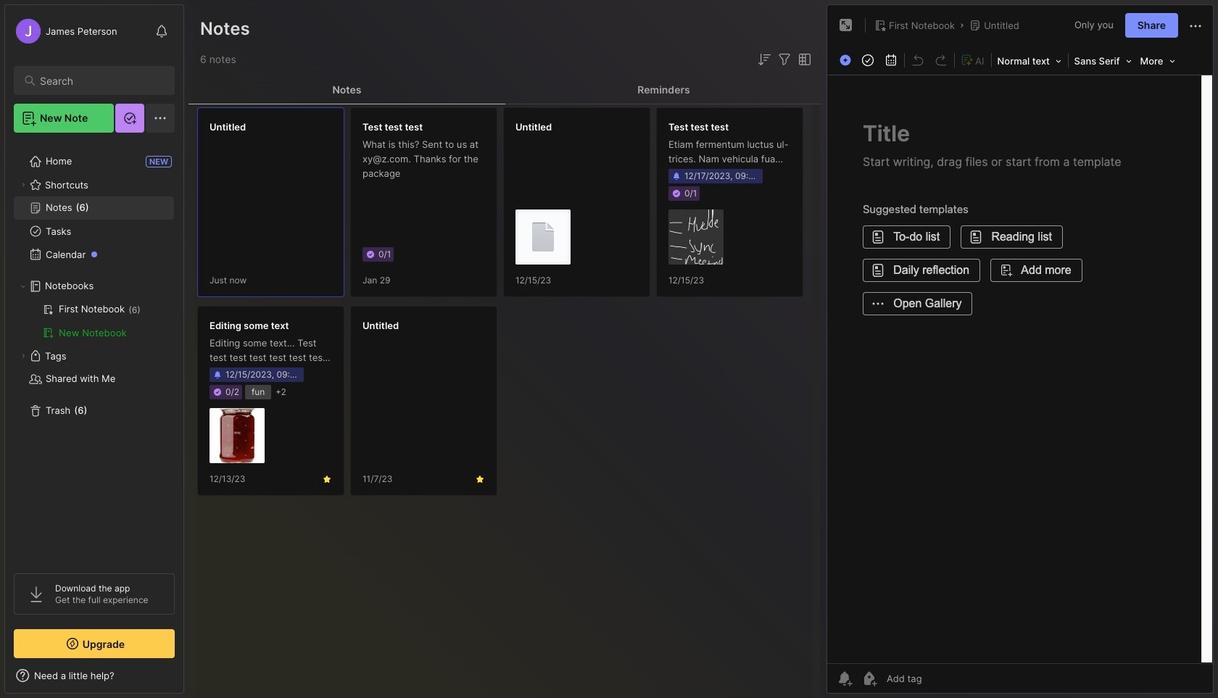 Task type: describe. For each thing, give the bounding box(es) containing it.
calendar event image
[[881, 50, 901, 70]]

More actions field
[[1187, 16, 1204, 35]]

Add tag field
[[885, 672, 995, 685]]

note window element
[[827, 4, 1214, 694]]

2 horizontal spatial thumbnail image
[[669, 210, 724, 265]]

View options field
[[793, 51, 814, 68]]

Search text field
[[40, 74, 162, 88]]

group inside 'main' element
[[14, 298, 174, 344]]

Insert field
[[836, 51, 856, 70]]

tree inside 'main' element
[[5, 141, 183, 561]]

Account field
[[14, 17, 117, 46]]

expand notebooks image
[[19, 282, 28, 291]]

Font family field
[[1070, 51, 1136, 71]]

Heading level field
[[993, 51, 1066, 71]]

add a reminder image
[[836, 670, 853, 687]]



Task type: locate. For each thing, give the bounding box(es) containing it.
None search field
[[40, 72, 162, 89]]

Sort options field
[[756, 51, 773, 68]]

task image
[[858, 50, 878, 70]]

expand tags image
[[19, 352, 28, 360]]

WHAT'S NEW field
[[5, 664, 183, 687]]

More field
[[1136, 51, 1179, 71]]

none search field inside 'main' element
[[40, 72, 162, 89]]

Add filters field
[[776, 51, 793, 68]]

add tag image
[[861, 670, 878, 687]]

main element
[[0, 0, 189, 698]]

1 horizontal spatial thumbnail image
[[516, 210, 571, 265]]

more actions image
[[1187, 17, 1204, 35]]

Note Editor text field
[[827, 75, 1213, 664]]

click to collapse image
[[183, 671, 194, 689]]

group
[[14, 298, 174, 344]]

thumbnail image
[[516, 210, 571, 265], [669, 210, 724, 265], [210, 408, 265, 463]]

tab list
[[189, 75, 822, 104]]

0 horizontal spatial thumbnail image
[[210, 408, 265, 463]]

add filters image
[[776, 51, 793, 68]]

tree
[[5, 141, 183, 561]]

expand note image
[[838, 17, 855, 34]]



Task type: vqa. For each thing, say whether or not it's contained in the screenshot.
"Single page" BUTTON
no



